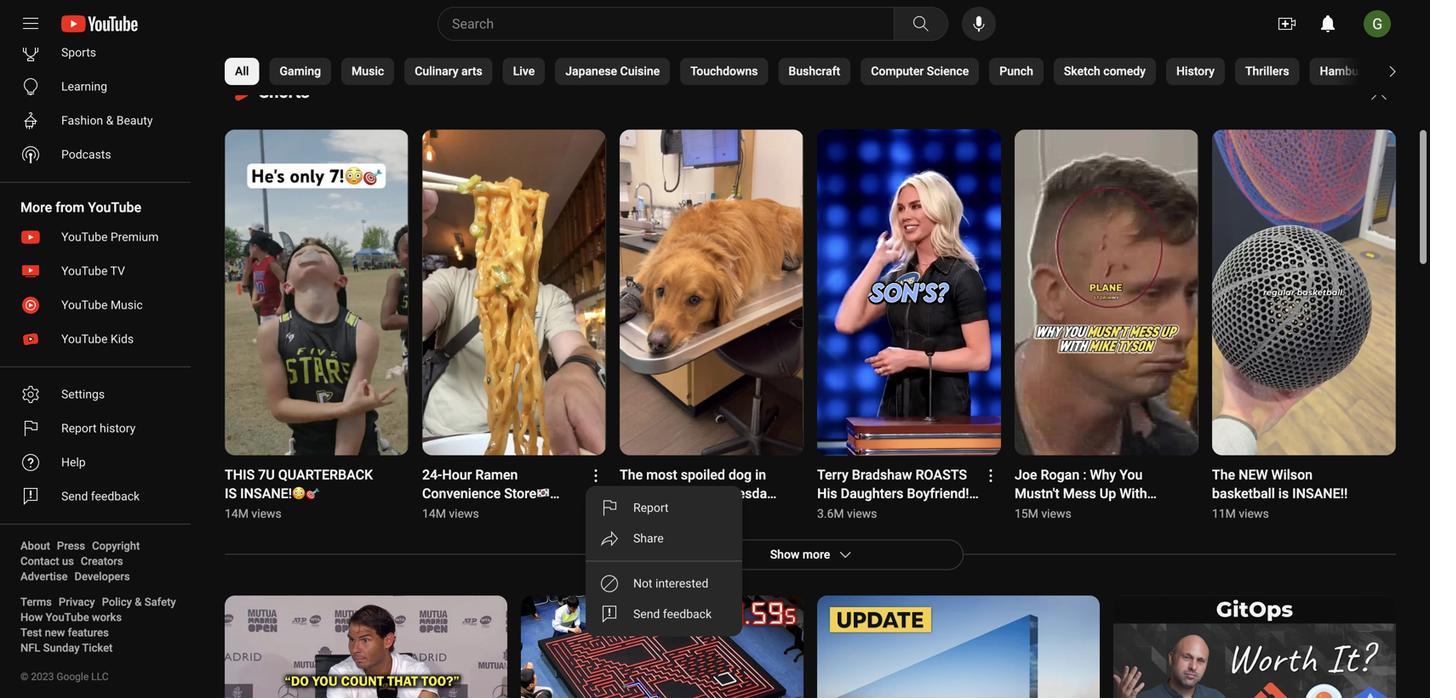 Task type: describe. For each thing, give the bounding box(es) containing it.
3
[[1225, 26, 1232, 40]]

more
[[20, 200, 52, 216]]

insane!😳🎯
[[240, 486, 319, 502]]

24-
[[422, 467, 442, 483]]

basketball
[[1212, 486, 1275, 502]]

youtube kids
[[61, 332, 134, 346]]

the most spoiled dog in the world, teddy tuesday! #dog #goldenretriever link
[[620, 466, 783, 521]]

new
[[45, 627, 65, 640]]

show more button
[[657, 540, 964, 571]]

contact us link
[[20, 554, 74, 569]]

table
[[902, 8, 928, 23]]

send feedback inside send feedback option
[[633, 608, 712, 622]]

this 7u quarterback is insane!😳🎯 14m views
[[225, 467, 373, 521]]

share option
[[586, 524, 742, 555]]

bradshaw
[[852, 467, 912, 483]]

the for the most spoiled dog in the world, teddy tuesday! #dog #goldenretriever
[[620, 467, 643, 483]]

views for 1.2m views
[[650, 507, 680, 521]]

settings
[[61, 388, 105, 402]]

share
[[633, 532, 664, 546]]

0 vertical spatial send
[[61, 490, 88, 504]]

1.2m views
[[620, 507, 680, 521]]

insane!!
[[1292, 486, 1348, 502]]

hamburgers
[[1320, 64, 1386, 78]]

roasts
[[916, 467, 967, 483]]

advertise link
[[20, 569, 68, 585]]

0 horizontal spatial feedback
[[91, 490, 140, 504]]

2 years ago
[[926, 26, 987, 40]]

computer science
[[871, 64, 969, 78]]

joe rogan : why you mustn't mess up with mike tyson #joerogan #miketyson #plane link
[[1015, 466, 1178, 540]]

ago for 3 weeks ago
[[1271, 26, 1291, 40]]

the for the new wilson basketball is insane!! 11m views
[[1212, 467, 1235, 483]]

boyfriend!
[[907, 486, 969, 502]]

live
[[513, 64, 535, 78]]

#shorts inside 24-hour ramen convenience store🇰🇷 #shorts #ramen #korea
[[422, 505, 470, 521]]

features
[[68, 627, 109, 640]]

joe rogan : why you mustn't mess up with mike tyson #joerogan #miketyson #plane heading
[[1015, 456, 1198, 540]]

views inside the new wilson basketball is insane!! 11m views
[[1239, 507, 1269, 521]]

this 7u quarterback is insane!😳🎯 heading
[[225, 456, 409, 523]]

sports
[[61, 46, 96, 60]]

his
[[817, 486, 837, 502]]

ago for 2 years ago
[[967, 26, 987, 40]]

terms link
[[20, 595, 52, 610]]

diary
[[931, 8, 957, 23]]

#plane
[[1089, 523, 1131, 540]]

how youtube works link
[[20, 610, 122, 626]]

#goldenretriever
[[655, 505, 755, 521]]

about
[[20, 540, 50, 553]]

policy & safety link
[[102, 595, 176, 610]]

copyright
[[92, 540, 140, 553]]

14m inside this 7u quarterback is insane!😳🎯 14m views
[[225, 507, 249, 521]]

6.9m views
[[562, 26, 622, 40]]

terry
[[817, 467, 848, 483]]

punch
[[1000, 64, 1033, 78]]

developers
[[75, 571, 130, 584]]

© 2023 google llc
[[20, 672, 109, 684]]

joe rogan : why you mustn't mess up with mike tyson #joerogan #miketyson #plane
[[1015, 467, 1149, 540]]

sketch
[[1064, 64, 1100, 78]]

tab list containing all
[[225, 48, 1430, 95]]

kids
[[111, 332, 134, 346]]

hour
[[442, 467, 472, 483]]

cuisine
[[620, 64, 660, 78]]

7u
[[258, 467, 275, 483]]

youtube for kids
[[61, 332, 108, 346]]

new
[[1239, 467, 1268, 483]]

0 horizontal spatial send feedback
[[61, 490, 140, 504]]

store🇰🇷
[[504, 486, 550, 502]]

the new wilson basketball is insane!! 11m views
[[1212, 467, 1348, 521]]

the new wilson basketball is insane!! heading
[[1212, 456, 1396, 523]]

press link
[[57, 539, 85, 554]]

with
[[1120, 486, 1147, 502]]

terry bradshaw roasts his daughters boyfriend! 🤣 | celebrity family feud #shorts
[[817, 467, 972, 540]]

fashion
[[61, 114, 103, 128]]

terry bradshaw roasts his daughters boyfriend! 🤣 | celebrity family feud #shorts link
[[817, 466, 981, 540]]

|
[[834, 505, 838, 521]]

brooks
[[584, 8, 621, 23]]

not interested
[[633, 577, 708, 591]]

youtube video player element
[[817, 129, 1001, 456]]

views for 6.9m views
[[592, 26, 622, 40]]

science
[[927, 64, 969, 78]]

wilson
[[1271, 467, 1313, 483]]

is
[[225, 486, 237, 502]]

#dog
[[620, 505, 651, 521]]

0 horizontal spatial music
[[111, 298, 143, 312]]

comedy
[[1103, 64, 1146, 78]]

youtube for tv
[[61, 264, 108, 278]]

arts
[[461, 64, 482, 78]]

policy
[[102, 596, 132, 609]]

mustn't
[[1015, 486, 1060, 502]]

ago for 4 months ago
[[686, 26, 706, 40]]

feedback inside option
[[663, 608, 712, 622]]

contact
[[20, 555, 59, 568]]

#ramen
[[473, 505, 520, 521]]

1.2m
[[620, 507, 647, 521]]

from
[[55, 200, 84, 216]]

show
[[770, 548, 800, 562]]

teddy
[[682, 486, 719, 502]]

0 vertical spatial &
[[106, 114, 113, 128]]

©
[[20, 672, 28, 684]]

shorts
[[259, 82, 310, 102]]

youtube tv
[[61, 264, 125, 278]]

feud
[[942, 505, 972, 521]]

convenience
[[422, 486, 501, 502]]

report for report
[[633, 501, 669, 515]]



Task type: vqa. For each thing, say whether or not it's contained in the screenshot.
bottom &
yes



Task type: locate. For each thing, give the bounding box(es) containing it.
fashion & beauty link
[[10, 104, 184, 138], [10, 104, 184, 138]]

1 vertical spatial send
[[633, 608, 660, 622]]

terry bradshaw roasts his daughters boyfriend! 🤣 | celebrity family feud #shorts heading
[[817, 456, 1001, 540]]

views down 식탁일기 table diary
[[885, 26, 915, 40]]

2 ago from the left
[[967, 26, 987, 40]]

1 horizontal spatial &
[[135, 596, 142, 609]]

feedback up copyright
[[91, 490, 140, 504]]

youtube kids link
[[10, 323, 184, 357], [10, 323, 184, 357]]

about link
[[20, 539, 50, 554]]

views inside terry bradshaw roasts his daughters boyfriend! 🤣 | celebrity family feud #shorts heading
[[847, 507, 877, 521]]

1 horizontal spatial feedback
[[663, 608, 712, 622]]

weeks
[[1235, 26, 1268, 40]]

views down world,
[[650, 507, 680, 521]]

podcasts
[[61, 148, 111, 162]]

0 vertical spatial report
[[61, 422, 97, 436]]

settings link
[[10, 378, 184, 412], [10, 378, 184, 412]]

more from youtube
[[20, 200, 141, 216]]

views for 15m views
[[1041, 507, 1071, 521]]

youtube for music
[[61, 298, 108, 312]]

report for report history
[[61, 422, 97, 436]]

tuesday!
[[722, 486, 777, 502]]

14m down the is on the left bottom of the page
[[225, 507, 249, 521]]

views down insane!😳🎯
[[251, 507, 282, 521]]

1 ago from the left
[[686, 26, 706, 40]]

in
[[755, 467, 766, 483]]

report
[[61, 422, 97, 436], [633, 501, 669, 515]]

#shorts down "3.6m views" in the bottom right of the page
[[817, 523, 864, 540]]

is
[[1278, 486, 1289, 502]]

& left beauty
[[106, 114, 113, 128]]

#miketyson
[[1015, 523, 1086, 540]]

world,
[[642, 486, 679, 502]]

1 horizontal spatial music
[[352, 64, 384, 78]]

Show more text field
[[770, 548, 830, 562]]

you
[[1119, 467, 1143, 483]]

1 horizontal spatial 14m
[[422, 507, 446, 521]]

1 vertical spatial #shorts
[[817, 523, 864, 540]]

0 horizontal spatial report
[[61, 422, 97, 436]]

us
[[62, 555, 74, 568]]

quarterback
[[278, 467, 373, 483]]

ago right 'years'
[[967, 26, 987, 40]]

family
[[898, 505, 938, 521]]

youtube tv link
[[10, 255, 184, 289], [10, 255, 184, 289]]

creators link
[[81, 554, 123, 569]]

send
[[61, 490, 88, 504], [633, 608, 660, 622]]

Search text field
[[452, 13, 890, 35]]

send feedback link
[[10, 480, 184, 514], [10, 480, 184, 514], [586, 600, 742, 630]]

24-hour ramen convenience store🇰🇷 #shorts #ramen #korea link
[[422, 466, 586, 521]]

식탁일기 table diary link
[[858, 7, 958, 24]]

send feedback option
[[586, 600, 742, 630]]

2
[[926, 26, 932, 40]]

views for 81m views
[[885, 26, 915, 40]]

🤣
[[817, 505, 831, 521]]

4
[[633, 26, 639, 40]]

0 horizontal spatial #shorts
[[422, 505, 470, 521]]

views down convenience
[[449, 507, 479, 521]]

feedback down "interested"
[[663, 608, 712, 622]]

views down basketball
[[1239, 507, 1269, 521]]

1 horizontal spatial report
[[633, 501, 669, 515]]

1 horizontal spatial #shorts
[[817, 523, 864, 540]]

1 14m from the left
[[225, 507, 249, 521]]

0 vertical spatial #shorts
[[422, 505, 470, 521]]

about press copyright contact us creators advertise developers
[[20, 540, 140, 584]]

youtube inside terms privacy policy & safety how youtube works test new features nfl sunday ticket
[[46, 612, 89, 624]]

youtube left tv
[[61, 264, 108, 278]]

youtube up youtube premium
[[88, 200, 141, 216]]

1 vertical spatial send feedback
[[633, 608, 712, 622]]

2 the from the left
[[1212, 467, 1235, 483]]

views for 14m views
[[449, 507, 479, 521]]

1 vertical spatial music
[[111, 298, 143, 312]]

send down not
[[633, 608, 660, 622]]

0 vertical spatial send feedback
[[61, 490, 140, 504]]

views inside 24-hour ramen convenience store🇰🇷 #shorts #ramen #korea heading
[[449, 507, 479, 521]]

0 horizontal spatial send
[[61, 490, 88, 504]]

youtube down more from youtube
[[61, 230, 108, 244]]

learning link
[[10, 70, 184, 104], [10, 70, 184, 104]]

0 vertical spatial music
[[352, 64, 384, 78]]

jeb brooks
[[562, 8, 621, 23]]

24-hour ramen convenience store🇰🇷 #shorts #ramen #korea heading
[[422, 456, 606, 523]]

views for 3.6m views
[[847, 507, 877, 521]]

2 14m from the left
[[422, 507, 446, 521]]

14m inside 24-hour ramen convenience store🇰🇷 #shorts #ramen #korea heading
[[422, 507, 446, 521]]

the most spoiled dog in the world, teddy tuesday! #dog #goldenretriever
[[620, 467, 777, 521]]

send down help
[[61, 490, 88, 504]]

views down the daughters
[[847, 507, 877, 521]]

ago right months
[[686, 26, 706, 40]]

list box
[[586, 486, 742, 637]]

views inside "joe rogan : why you mustn't mess up with mike tyson #joerogan #miketyson #plane" heading
[[1041, 507, 1071, 521]]

send feedback down help
[[61, 490, 140, 504]]

views
[[592, 26, 622, 40], [885, 26, 915, 40], [251, 507, 282, 521], [449, 507, 479, 521], [650, 507, 680, 521], [847, 507, 877, 521], [1041, 507, 1071, 521], [1239, 507, 1269, 521]]

press
[[57, 540, 85, 553]]

the inside the new wilson basketball is insane!! 11m views
[[1212, 467, 1235, 483]]

1 horizontal spatial send
[[633, 608, 660, 622]]

youtube for premium
[[61, 230, 108, 244]]

the
[[620, 467, 643, 483], [1212, 467, 1235, 483]]

months
[[642, 26, 683, 40]]

help link
[[10, 446, 184, 480], [10, 446, 184, 480]]

test new features link
[[20, 626, 109, 641]]

sports link
[[10, 36, 184, 70], [10, 36, 184, 70]]

1 horizontal spatial ago
[[967, 26, 987, 40]]

terms privacy policy & safety how youtube works test new features nfl sunday ticket
[[20, 596, 176, 655]]

send inside option
[[633, 608, 660, 622]]

None search field
[[407, 7, 952, 41]]

dog
[[729, 467, 752, 483]]

1 vertical spatial feedback
[[663, 608, 712, 622]]

3 ago from the left
[[1271, 26, 1291, 40]]

0 vertical spatial feedback
[[91, 490, 140, 504]]

fashion & beauty
[[61, 114, 153, 128]]

#shorts inside terry bradshaw roasts his daughters boyfriend! 🤣 | celebrity family feud #shorts
[[817, 523, 864, 540]]

0 horizontal spatial 14m
[[225, 507, 249, 521]]

the new wilson basketball is insane!! link
[[1212, 466, 1375, 503]]

2 horizontal spatial ago
[[1271, 26, 1291, 40]]

youtube up "test new features" link
[[46, 612, 89, 624]]

report history
[[61, 422, 136, 436]]

nfl sunday ticket link
[[20, 641, 113, 656]]

music right gaming
[[352, 64, 384, 78]]

bushcraft
[[789, 64, 840, 78]]

send feedback
[[61, 490, 140, 504], [633, 608, 712, 622]]

music inside tab list
[[352, 64, 384, 78]]

daughters
[[841, 486, 903, 502]]

3.6m
[[817, 507, 844, 521]]

ticket
[[82, 642, 113, 655]]

6.9m
[[562, 26, 589, 40]]

0 horizontal spatial ago
[[686, 26, 706, 40]]

youtube down youtube tv at left
[[61, 298, 108, 312]]

premium
[[111, 230, 159, 244]]

the up basketball
[[1212, 467, 1235, 483]]

youtube music link
[[10, 289, 184, 323], [10, 289, 184, 323]]

podcasts link
[[10, 138, 184, 172], [10, 138, 184, 172]]

not interested option
[[586, 569, 742, 600]]

up
[[1100, 486, 1116, 502]]

& inside terms privacy policy & safety how youtube works test new features nfl sunday ticket
[[135, 596, 142, 609]]

81m views
[[858, 26, 915, 40]]

youtube premium
[[61, 230, 159, 244]]

0 horizontal spatial the
[[620, 467, 643, 483]]

views inside this 7u quarterback is insane!😳🎯 14m views
[[251, 507, 282, 521]]

thrillers
[[1245, 64, 1289, 78]]

send feedback down not interested
[[633, 608, 712, 622]]

report option
[[586, 493, 742, 524]]

avatar image image
[[1364, 10, 1391, 37]]

mike
[[1015, 505, 1044, 521]]

1 horizontal spatial send feedback
[[633, 608, 712, 622]]

1 vertical spatial &
[[135, 596, 142, 609]]

japanese cuisine
[[565, 64, 660, 78]]

advertise
[[20, 571, 68, 584]]

tyson
[[1047, 505, 1084, 521]]

1 horizontal spatial the
[[1212, 467, 1235, 483]]

youtube left kids
[[61, 332, 108, 346]]

tab list
[[225, 48, 1430, 95]]

music up kids
[[111, 298, 143, 312]]

japanese
[[565, 64, 617, 78]]

history
[[100, 422, 136, 436]]

show more
[[770, 548, 830, 562]]

#shorts down convenience
[[422, 505, 470, 521]]

#joerogan
[[1087, 505, 1149, 521]]

ago right weeks at the top of the page
[[1271, 26, 1291, 40]]

privacy link
[[59, 595, 95, 610]]

& right the policy
[[135, 596, 142, 609]]

google
[[56, 672, 89, 684]]

mess
[[1063, 486, 1096, 502]]

beauty
[[116, 114, 153, 128]]

14m
[[225, 507, 249, 521], [422, 507, 446, 521]]

the inside the most spoiled dog in the world, teddy tuesday! #dog #goldenretriever
[[620, 467, 643, 483]]

views up #miketyson
[[1041, 507, 1071, 521]]

views inside the most spoiled dog in the world, teddy tuesday! #dog #goldenretriever heading
[[650, 507, 680, 521]]

touchdowns
[[690, 64, 758, 78]]

0 horizontal spatial &
[[106, 114, 113, 128]]

15m
[[1015, 507, 1038, 521]]

views down the brooks
[[592, 26, 622, 40]]

more
[[803, 548, 830, 562]]

creators
[[81, 555, 123, 568]]

the up the
[[620, 467, 643, 483]]

1 vertical spatial report
[[633, 501, 669, 515]]

14m down convenience
[[422, 507, 446, 521]]

the most spoiled dog in the world, teddy tuesday! #dog #goldenretriever heading
[[620, 456, 804, 523]]

1 the from the left
[[620, 467, 643, 483]]

식탁일기 table diary
[[858, 8, 957, 23]]

this
[[225, 467, 255, 483]]

jeb
[[562, 8, 581, 23]]

copyright link
[[92, 539, 140, 554]]

list box containing report
[[586, 486, 742, 637]]

report inside "option"
[[633, 501, 669, 515]]



